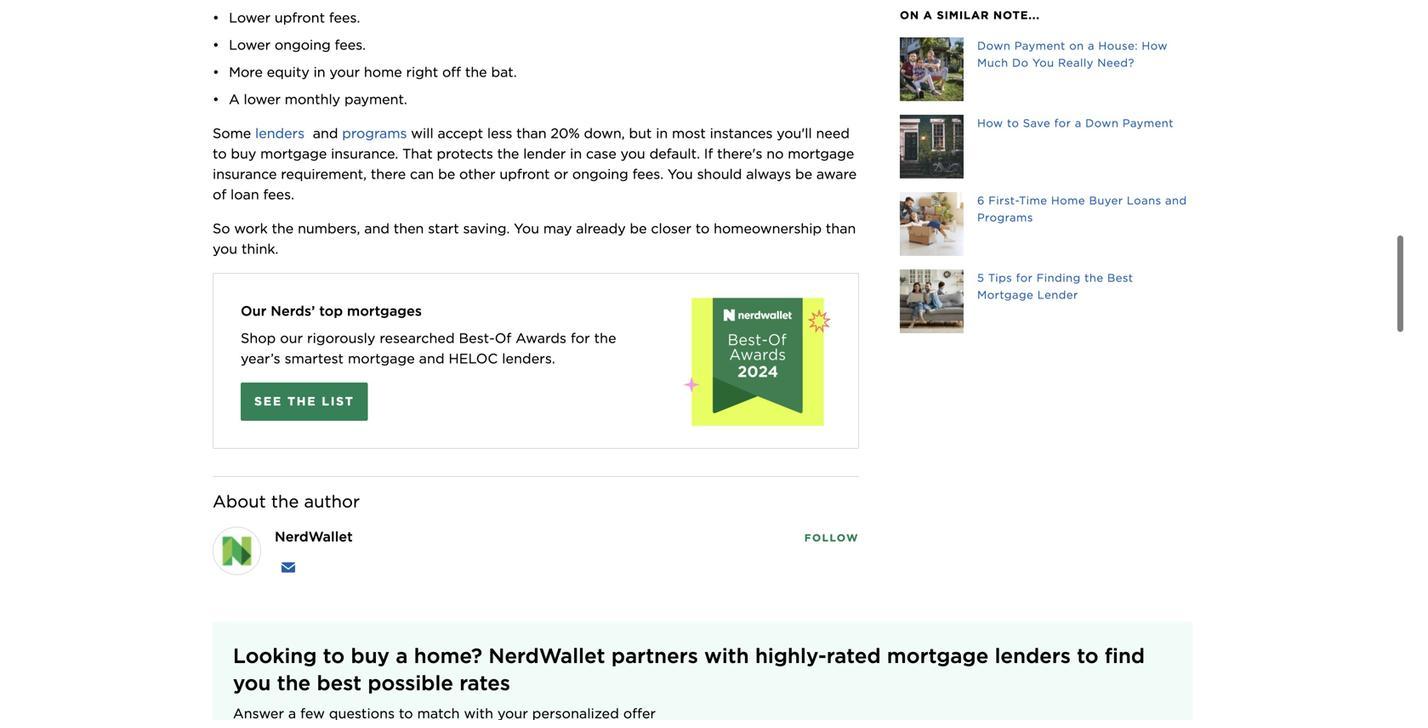 Task type: vqa. For each thing, say whether or not it's contained in the screenshot.
Companies in the the Cheapest Life Insurance Companies for January 2024
no



Task type: locate. For each thing, give the bounding box(es) containing it.
1 lower from the top
[[229, 9, 271, 26]]

1 vertical spatial down
[[1086, 117, 1119, 130]]

0 vertical spatial upfront
[[275, 9, 325, 26]]

homeownership
[[714, 220, 822, 237]]

you inside down payment on a house: how much do you really need?
[[1033, 56, 1055, 69]]

may
[[544, 220, 572, 237]]

the right awards
[[594, 330, 617, 347]]

about the author
[[213, 492, 360, 512]]

to up best
[[323, 644, 345, 669]]

0 horizontal spatial than
[[517, 125, 547, 142]]

the inside will accept less than 20% down, but in most instances you'll need to buy mortgage insurance. that protects the lender in case you default. if there's no mortgage insurance requirement, there can be other upfront or ongoing fees. you should always be aware of loan fees.
[[497, 145, 519, 162]]

2 vertical spatial you
[[233, 671, 271, 696]]

or
[[554, 166, 569, 182]]

note...
[[994, 9, 1041, 22]]

payment
[[1015, 39, 1066, 52], [1123, 117, 1174, 130]]

the inside 5 tips for finding the best mortgage lender
[[1085, 271, 1104, 285]]

0 vertical spatial nerdwallet
[[275, 529, 353, 545]]

1 vertical spatial lower
[[229, 36, 271, 53]]

for right tips at the top right of page
[[1017, 271, 1033, 285]]

the down less at the top left of page
[[497, 145, 519, 162]]

than down aware
[[826, 220, 856, 237]]

1 horizontal spatial in
[[570, 145, 582, 162]]

1 horizontal spatial than
[[826, 220, 856, 237]]

how
[[1142, 39, 1168, 52], [978, 117, 1004, 130]]

with
[[705, 644, 749, 669]]

you
[[1033, 56, 1055, 69], [668, 166, 693, 182], [514, 220, 540, 237]]

in left your
[[314, 64, 326, 80]]

0 horizontal spatial nerdwallet
[[275, 529, 353, 545]]

right
[[406, 64, 438, 80]]

then
[[394, 220, 424, 237]]

you inside will accept less than 20% down, but in most instances you'll need to buy mortgage insurance. that protects the lender in case you default. if there's no mortgage insurance requirement, there can be other upfront or ongoing fees. you should always be aware of loan fees.
[[621, 145, 646, 162]]

you
[[621, 145, 646, 162], [213, 241, 238, 257], [233, 671, 271, 696]]

nerdwallet inside looking to buy a home? nerdwallet partners with highly-rated mortgage lenders to find you the best possible rates
[[489, 644, 606, 669]]

you down looking
[[233, 671, 271, 696]]

a inside looking to buy a home? nerdwallet partners with highly-rated mortgage lenders to find you the best possible rates
[[396, 644, 408, 669]]

you inside will accept less than 20% down, but in most instances you'll need to buy mortgage insurance. that protects the lender in case you default. if there's no mortgage insurance requirement, there can be other upfront or ongoing fees. you should always be aware of loan fees.
[[668, 166, 693, 182]]

1 vertical spatial than
[[826, 220, 856, 237]]

be
[[438, 166, 455, 182], [796, 166, 813, 182], [630, 220, 647, 237]]

be left aware
[[796, 166, 813, 182]]

closer
[[651, 220, 692, 237]]

but
[[629, 125, 652, 142]]

rated
[[827, 644, 881, 669]]

0 horizontal spatial ongoing
[[275, 36, 331, 53]]

ongoing
[[275, 36, 331, 53], [573, 166, 629, 182]]

for right save
[[1055, 117, 1072, 130]]

be inside the so work the numbers, and then start saving. you may already be closer to homeownership than you think.
[[630, 220, 647, 237]]

monthly
[[285, 91, 341, 108]]

how left save
[[978, 117, 1004, 130]]

the
[[288, 394, 317, 409]]

0 vertical spatial down
[[978, 39, 1011, 52]]

2 horizontal spatial you
[[1033, 56, 1055, 69]]

payment down the need?
[[1123, 117, 1174, 130]]

to right closer
[[696, 220, 710, 237]]

the down looking
[[277, 671, 311, 696]]

0 vertical spatial lower
[[229, 9, 271, 26]]

buy inside looking to buy a home? nerdwallet partners with highly-rated mortgage lenders to find you the best possible rates
[[351, 644, 390, 669]]

ongoing down case
[[573, 166, 629, 182]]

most
[[672, 125, 706, 142]]

can
[[410, 166, 434, 182]]

mortgage down need at top right
[[788, 145, 855, 162]]

that
[[403, 145, 433, 162]]

for
[[1055, 117, 1072, 130], [1017, 271, 1033, 285], [571, 330, 590, 347]]

in down 20%
[[570, 145, 582, 162]]

than
[[517, 125, 547, 142], [826, 220, 856, 237]]

upfront up lower ongoing fees.
[[275, 9, 325, 26]]

shop
[[241, 330, 276, 347]]

the right off
[[465, 64, 487, 80]]

loans
[[1127, 194, 1162, 207]]

1 vertical spatial you
[[668, 166, 693, 182]]

there
[[371, 166, 406, 182]]

be right can
[[438, 166, 455, 182]]

0 horizontal spatial lenders
[[255, 125, 305, 142]]

0 horizontal spatial you
[[514, 220, 540, 237]]

mortgage down "researched" on the left of page
[[348, 350, 415, 367]]

see the list link
[[241, 383, 368, 421]]

about
[[213, 492, 266, 512]]

0 vertical spatial for
[[1055, 117, 1072, 130]]

other
[[459, 166, 496, 182]]

to down the some
[[213, 145, 227, 162]]

1 horizontal spatial for
[[1017, 271, 1033, 285]]

1 vertical spatial you
[[213, 241, 238, 257]]

in right but
[[656, 125, 668, 142]]

lenders.
[[502, 350, 556, 367]]

nerds'
[[271, 303, 315, 319]]

0 vertical spatial you
[[621, 145, 646, 162]]

20%
[[551, 125, 580, 142]]

0 vertical spatial you
[[1033, 56, 1055, 69]]

you for need?
[[1033, 56, 1055, 69]]

much
[[978, 56, 1009, 69]]

1 horizontal spatial lenders
[[995, 644, 1071, 669]]

mortgage right rated
[[887, 644, 989, 669]]

0 vertical spatial in
[[314, 64, 326, 80]]

you down default.
[[668, 166, 693, 182]]

6
[[978, 194, 985, 207]]

0 horizontal spatial in
[[314, 64, 326, 80]]

down down the need?
[[1086, 117, 1119, 130]]

lower upfront fees.
[[229, 9, 360, 26]]

2 vertical spatial for
[[571, 330, 590, 347]]

finding
[[1037, 271, 1081, 285]]

loan
[[231, 186, 259, 203]]

lower ongoing fees.
[[229, 36, 366, 53]]

similar
[[937, 9, 990, 22]]

0 horizontal spatial buy
[[231, 145, 256, 162]]

how inside down payment on a house: how much do you really need?
[[1142, 39, 1168, 52]]

lenders
[[255, 125, 305, 142], [995, 644, 1071, 669]]

0 vertical spatial ongoing
[[275, 36, 331, 53]]

0 vertical spatial lenders
[[255, 125, 305, 142]]

mortgage inside looking to buy a home? nerdwallet partners with highly-rated mortgage lenders to find you the best possible rates
[[887, 644, 989, 669]]

payment up do
[[1015, 39, 1066, 52]]

0 horizontal spatial upfront
[[275, 9, 325, 26]]

1 vertical spatial buy
[[351, 644, 390, 669]]

nerdwallet up rates
[[489, 644, 606, 669]]

1 vertical spatial nerdwallet
[[489, 644, 606, 669]]

more equity in your home right off the bat.
[[229, 64, 517, 80]]

you'll
[[777, 125, 812, 142]]

you down so
[[213, 241, 238, 257]]

than up lender
[[517, 125, 547, 142]]

1 horizontal spatial how
[[1142, 39, 1168, 52]]

to
[[1007, 117, 1020, 130], [213, 145, 227, 162], [696, 220, 710, 237], [323, 644, 345, 669], [1077, 644, 1099, 669]]

in
[[314, 64, 326, 80], [656, 125, 668, 142], [570, 145, 582, 162]]

1 horizontal spatial payment
[[1123, 117, 1174, 130]]

down payment on a house: how much do you really need?
[[978, 39, 1168, 69]]

on
[[900, 9, 920, 22]]

0 horizontal spatial payment
[[1015, 39, 1066, 52]]

and down "researched" on the left of page
[[419, 350, 445, 367]]

down up much
[[978, 39, 1011, 52]]

buy up 'insurance'
[[231, 145, 256, 162]]

be left closer
[[630, 220, 647, 237]]

1 horizontal spatial upfront
[[500, 166, 550, 182]]

nerdwallet down author
[[275, 529, 353, 545]]

1 horizontal spatial ongoing
[[573, 166, 629, 182]]

mortgage
[[260, 145, 327, 162], [788, 145, 855, 162], [348, 350, 415, 367], [887, 644, 989, 669]]

for right awards
[[571, 330, 590, 347]]

0 vertical spatial buy
[[231, 145, 256, 162]]

how right house:
[[1142, 39, 1168, 52]]

ongoing down lower upfront fees.
[[275, 36, 331, 53]]

down
[[978, 39, 1011, 52], [1086, 117, 1119, 130]]

buy up best
[[351, 644, 390, 669]]

programs
[[978, 211, 1034, 224]]

buy
[[231, 145, 256, 162], [351, 644, 390, 669]]

how to save for a down payment
[[978, 117, 1174, 130]]

your
[[330, 64, 360, 80]]

should
[[697, 166, 742, 182]]

need?
[[1098, 56, 1135, 69]]

1 vertical spatial lenders
[[995, 644, 1071, 669]]

1 horizontal spatial you
[[668, 166, 693, 182]]

to inside the so work the numbers, and then start saving. you may already be closer to homeownership than you think.
[[696, 220, 710, 237]]

0 horizontal spatial for
[[571, 330, 590, 347]]

and left then
[[364, 220, 390, 237]]

1 horizontal spatial down
[[1086, 117, 1119, 130]]

upfront
[[275, 9, 325, 26], [500, 166, 550, 182]]

and inside shop our rigorously researched best-of awards for the year's smartest mortgage and heloc lenders.
[[419, 350, 445, 367]]

0 vertical spatial payment
[[1015, 39, 1066, 52]]

1 horizontal spatial be
[[630, 220, 647, 237]]

1 vertical spatial how
[[978, 117, 1004, 130]]

and right loans
[[1166, 194, 1188, 207]]

the inside shop our rigorously researched best-of awards for the year's smartest mortgage and heloc lenders.
[[594, 330, 617, 347]]

0 vertical spatial than
[[517, 125, 547, 142]]

you down but
[[621, 145, 646, 162]]

0 vertical spatial how
[[1142, 39, 1168, 52]]

0 horizontal spatial down
[[978, 39, 1011, 52]]

1 vertical spatial for
[[1017, 271, 1033, 285]]

lower for lower ongoing fees.
[[229, 36, 271, 53]]

1 vertical spatial upfront
[[500, 166, 550, 182]]

highly-
[[756, 644, 827, 669]]

heloc
[[449, 350, 498, 367]]

1 vertical spatial payment
[[1123, 117, 1174, 130]]

the inside looking to buy a home? nerdwallet partners with highly-rated mortgage lenders to find you the best possible rates
[[277, 671, 311, 696]]

1 horizontal spatial buy
[[351, 644, 390, 669]]

than inside the so work the numbers, and then start saving. you may already be closer to homeownership than you think.
[[826, 220, 856, 237]]

the up think.
[[272, 220, 294, 237]]

mortgage inside shop our rigorously researched best-of awards for the year's smartest mortgage and heloc lenders.
[[348, 350, 415, 367]]

some lenders and programs
[[213, 125, 407, 142]]

the
[[465, 64, 487, 80], [497, 145, 519, 162], [272, 220, 294, 237], [1085, 271, 1104, 285], [594, 330, 617, 347], [271, 492, 299, 512], [277, 671, 311, 696]]

will
[[411, 125, 434, 142]]

protects
[[437, 145, 493, 162]]

see
[[254, 394, 283, 409]]

you inside the so work the numbers, and then start saving. you may already be closer to homeownership than you think.
[[514, 220, 540, 237]]

researched
[[380, 330, 455, 347]]

accept
[[438, 125, 483, 142]]

think.
[[242, 241, 279, 257]]

1 vertical spatial in
[[656, 125, 668, 142]]

2 vertical spatial you
[[514, 220, 540, 237]]

the up the nerdwallet link
[[271, 492, 299, 512]]

than inside will accept less than 20% down, but in most instances you'll need to buy mortgage insurance. that protects the lender in case you default. if there's no mortgage insurance requirement, there can be other upfront or ongoing fees. you should always be aware of loan fees.
[[517, 125, 547, 142]]

upfront inside will accept less than 20% down, but in most instances you'll need to buy mortgage insurance. that protects the lender in case you default. if there's no mortgage insurance requirement, there can be other upfront or ongoing fees. you should always be aware of loan fees.
[[500, 166, 550, 182]]

1 vertical spatial ongoing
[[573, 166, 629, 182]]

you right do
[[1033, 56, 1055, 69]]

1 horizontal spatial nerdwallet
[[489, 644, 606, 669]]

and inside the 6 first-time home buyer loans and programs
[[1166, 194, 1188, 207]]

on
[[1070, 39, 1085, 52]]

the left best at the right of page
[[1085, 271, 1104, 285]]

2 horizontal spatial be
[[796, 166, 813, 182]]

2 horizontal spatial for
[[1055, 117, 1072, 130]]

2 lower from the top
[[229, 36, 271, 53]]

upfront down lender
[[500, 166, 550, 182]]

you left may
[[514, 220, 540, 237]]



Task type: describe. For each thing, give the bounding box(es) containing it.
to left find
[[1077, 644, 1099, 669]]

looking to buy a home? nerdwallet partners with highly-rated mortgage lenders to find you the best possible rates
[[233, 644, 1145, 696]]

looking
[[233, 644, 317, 669]]

you inside looking to buy a home? nerdwallet partners with highly-rated mortgage lenders to find you the best possible rates
[[233, 671, 271, 696]]

list
[[322, 394, 354, 409]]

default.
[[650, 145, 700, 162]]

do
[[1013, 56, 1029, 69]]

down inside down payment on a house: how much do you really need?
[[978, 39, 1011, 52]]

for inside 5 tips for finding the best mortgage lender
[[1017, 271, 1033, 285]]

mortgage
[[978, 288, 1034, 302]]

0 horizontal spatial how
[[978, 117, 1004, 130]]

of
[[213, 186, 227, 203]]

nerdwallet image
[[214, 528, 260, 575]]

5 tips for finding the best mortgage lender
[[978, 271, 1134, 302]]

case
[[586, 145, 617, 162]]

will accept less than 20% down, but in most instances you'll need to buy mortgage insurance. that protects the lender in case you default. if there's no mortgage insurance requirement, there can be other upfront or ongoing fees. you should always be aware of loan fees.
[[213, 125, 861, 203]]

insurance
[[213, 166, 277, 182]]

2 horizontal spatial in
[[656, 125, 668, 142]]

time
[[1020, 194, 1048, 207]]

and inside the so work the numbers, and then start saving. you may already be closer to homeownership than you think.
[[364, 220, 390, 237]]

payment inside down payment on a house: how much do you really need?
[[1015, 39, 1066, 52]]

our
[[241, 303, 267, 319]]

down,
[[584, 125, 625, 142]]

a lower monthly payment.
[[229, 91, 407, 108]]

partners
[[612, 644, 698, 669]]

instances
[[710, 125, 773, 142]]

home?
[[414, 644, 483, 669]]

save
[[1023, 117, 1051, 130]]

5 tips for finding the best mortgage lender link
[[900, 270, 1193, 334]]

house:
[[1099, 39, 1139, 52]]

for inside how to save for a down payment link
[[1055, 117, 1072, 130]]

mortgage down lenders link
[[260, 145, 327, 162]]

best-
[[459, 330, 495, 347]]

nerdwallet inside about the author element
[[275, 529, 353, 545]]

nerdwallet link
[[275, 529, 353, 545]]

follow button
[[805, 530, 859, 545]]

so
[[213, 220, 230, 237]]

programs link
[[342, 125, 407, 142]]

find
[[1105, 644, 1145, 669]]

the inside the so work the numbers, and then start saving. you may already be closer to homeownership than you think.
[[272, 220, 294, 237]]

lender
[[1038, 288, 1079, 302]]

follow
[[805, 532, 859, 545]]

lenders inside looking to buy a home? nerdwallet partners with highly-rated mortgage lenders to find you the best possible rates
[[995, 644, 1071, 669]]

home
[[1052, 194, 1086, 207]]

best
[[1108, 271, 1134, 285]]

some
[[213, 125, 251, 142]]

lower for lower upfront fees.
[[229, 9, 271, 26]]

numbers,
[[298, 220, 360, 237]]

lender
[[523, 145, 566, 162]]

best
[[317, 671, 362, 696]]

ongoing inside will accept less than 20% down, but in most instances you'll need to buy mortgage insurance. that protects the lender in case you default. if there's no mortgage insurance requirement, there can be other upfront or ongoing fees. you should always be aware of loan fees.
[[573, 166, 629, 182]]

always
[[746, 166, 792, 182]]

top
[[319, 303, 343, 319]]

equity
[[267, 64, 310, 80]]

to inside will accept less than 20% down, but in most instances you'll need to buy mortgage insurance. that protects the lender in case you default. if there's no mortgage insurance requirement, there can be other upfront or ongoing fees. you should always be aware of loan fees.
[[213, 145, 227, 162]]

our
[[280, 330, 303, 347]]

bat.
[[491, 64, 517, 80]]

year's
[[241, 350, 281, 367]]

mortgages
[[347, 303, 422, 319]]

shop our rigorously researched best-of awards for the year's smartest mortgage and heloc lenders.
[[241, 330, 617, 367]]

to left save
[[1007, 117, 1020, 130]]

smartest
[[285, 350, 344, 367]]

rigorously
[[307, 330, 376, 347]]

0 horizontal spatial be
[[438, 166, 455, 182]]

programs
[[342, 125, 407, 142]]

you inside the so work the numbers, and then start saving. you may already be closer to homeownership than you think.
[[213, 241, 238, 257]]

how to save for a down payment link
[[900, 115, 1193, 179]]

on a similar note...
[[900, 9, 1041, 22]]

a
[[229, 91, 240, 108]]

see the list
[[254, 394, 354, 409]]

need
[[817, 125, 850, 142]]

home
[[364, 64, 402, 80]]

down inside how to save for a down payment link
[[1086, 117, 1119, 130]]

off
[[442, 64, 461, 80]]

work
[[234, 220, 268, 237]]

about the author element
[[213, 476, 859, 582]]

more
[[229, 64, 263, 80]]

6 first-time home buyer loans and programs link
[[900, 192, 1193, 256]]

rates
[[460, 671, 511, 696]]

5
[[978, 271, 985, 285]]

insurance.
[[331, 145, 398, 162]]

requirement,
[[281, 166, 367, 182]]

saving.
[[463, 220, 510, 237]]

if
[[704, 145, 713, 162]]

already
[[576, 220, 626, 237]]

2 vertical spatial in
[[570, 145, 582, 162]]

our nerds' top mortgages
[[241, 303, 422, 319]]

possible
[[368, 671, 454, 696]]

aware
[[817, 166, 857, 182]]

less
[[487, 125, 513, 142]]

buy inside will accept less than 20% down, but in most instances you'll need to buy mortgage insurance. that protects the lender in case you default. if there's no mortgage insurance requirement, there can be other upfront or ongoing fees. you should always be aware of loan fees.
[[231, 145, 256, 162]]

you for already
[[514, 220, 540, 237]]

and down a lower monthly payment.
[[313, 125, 338, 142]]

there's
[[717, 145, 763, 162]]

a inside down payment on a house: how much do you really need?
[[1088, 39, 1095, 52]]

payment.
[[345, 91, 407, 108]]

lower
[[244, 91, 281, 108]]

no
[[767, 145, 784, 162]]

6 first-time home buyer loans and programs
[[978, 194, 1188, 224]]

for inside shop our rigorously researched best-of awards for the year's smartest mortgage and heloc lenders.
[[571, 330, 590, 347]]



